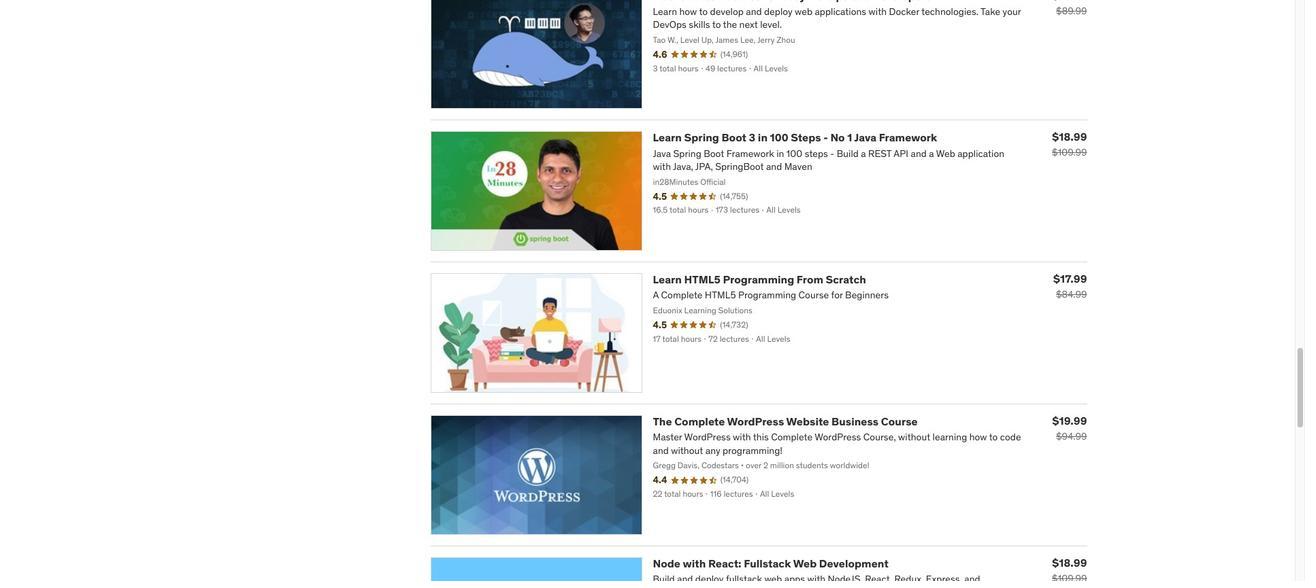 Task type: vqa. For each thing, say whether or not it's contained in the screenshot.
LEARN HTML5 PROGRAMMING FROM SCRATCH
yes



Task type: locate. For each thing, give the bounding box(es) containing it.
learn html5 programming from scratch link
[[653, 273, 866, 287]]

learn left spring
[[653, 131, 682, 145]]

$18.99
[[1052, 130, 1087, 144], [1052, 556, 1087, 570]]

$18.99 $109.99
[[1052, 130, 1087, 159]]

1 vertical spatial $18.99
[[1052, 556, 1087, 570]]

website
[[786, 415, 829, 429]]

react:
[[708, 557, 741, 571]]

learn left html5
[[653, 273, 682, 287]]

learn spring boot 3 in 100 steps - no 1 java framework link
[[653, 131, 937, 145]]

1 learn from the top
[[653, 131, 682, 145]]

$17.99
[[1053, 272, 1087, 286]]

business
[[831, 415, 879, 429]]

100
[[770, 131, 788, 145]]

learn for learn spring boot 3 in 100 steps - no 1 java framework
[[653, 131, 682, 145]]

learn
[[653, 131, 682, 145], [653, 273, 682, 287]]

1 vertical spatial learn
[[653, 273, 682, 287]]

$89.99
[[1056, 4, 1087, 17]]

2 learn from the top
[[653, 273, 682, 287]]

0 vertical spatial $18.99
[[1052, 130, 1087, 144]]

the complete wordpress website business course
[[653, 415, 918, 429]]

1 $18.99 from the top
[[1052, 130, 1087, 144]]

complete
[[674, 415, 725, 429]]

development
[[819, 557, 889, 571]]

in
[[758, 131, 768, 145]]

fullstack
[[744, 557, 791, 571]]

1
[[847, 131, 852, 145]]

node
[[653, 557, 680, 571]]

spring
[[684, 131, 719, 145]]

course
[[881, 415, 918, 429]]

programming
[[723, 273, 794, 287]]

node with react: fullstack web development
[[653, 557, 889, 571]]

$18.99 inside $18.99 $109.99
[[1052, 130, 1087, 144]]

3
[[749, 131, 755, 145]]

0 vertical spatial learn
[[653, 131, 682, 145]]

$19.99 $94.99
[[1052, 414, 1087, 443]]

learn for learn html5 programming from scratch
[[653, 273, 682, 287]]

from
[[797, 273, 823, 287]]

2 $18.99 from the top
[[1052, 556, 1087, 570]]

the complete wordpress website business course link
[[653, 415, 918, 429]]

html5
[[684, 273, 720, 287]]



Task type: describe. For each thing, give the bounding box(es) containing it.
-
[[823, 131, 828, 145]]

the
[[653, 415, 672, 429]]

web
[[793, 557, 817, 571]]

$94.99
[[1056, 431, 1087, 443]]

$19.99
[[1052, 414, 1087, 428]]

java
[[854, 131, 876, 145]]

$84.99
[[1056, 289, 1087, 301]]

with
[[683, 557, 706, 571]]

scratch
[[826, 273, 866, 287]]

$18.99 for $18.99 $109.99
[[1052, 130, 1087, 144]]

$17.99 $84.99
[[1053, 272, 1087, 301]]

$18.99 for $18.99
[[1052, 556, 1087, 570]]

$109.99
[[1052, 147, 1087, 159]]

node with react: fullstack web development link
[[653, 557, 889, 571]]

no
[[830, 131, 845, 145]]

learn html5 programming from scratch
[[653, 273, 866, 287]]

framework
[[879, 131, 937, 145]]

steps
[[791, 131, 821, 145]]

learn spring boot 3 in 100 steps - no 1 java framework
[[653, 131, 937, 145]]

wordpress
[[727, 415, 784, 429]]

boot
[[722, 131, 746, 145]]



